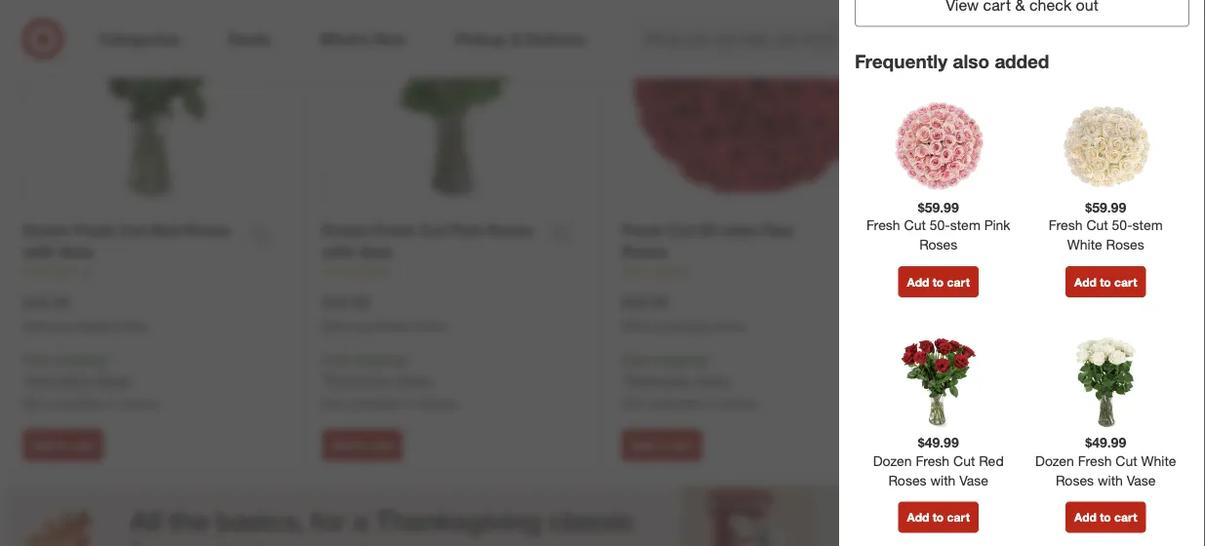 Task type: describe. For each thing, give the bounding box(es) containing it.
$49.99 for dozen fresh cut white roses with vase
[[921, 295, 968, 314]]

pink inside dozen fresh cut pink roses with vase
[[450, 221, 482, 240]]

* inside free shipping * exclusions apply. not available in stores
[[921, 373, 926, 390]]

exclusions apply. link for dozen fresh cut white roses with vase
[[926, 373, 1032, 390]]

$49.99 inside the $49.99 dozen fresh cut red roses with vase
[[919, 434, 959, 451]]

$49.99 dozen fresh cut red roses with vase
[[874, 434, 1004, 489]]

apply. for pink
[[396, 372, 433, 389]]

vase inside the $49.99 dozen fresh cut red roses with vase
[[960, 472, 989, 489]]

$59.99 inside $59.99 when purchased online
[[622, 294, 669, 313]]

not inside free shipping * exclusions apply. not available in stores
[[921, 396, 943, 413]]

apply. inside free shipping * exclusions apply. not available in stores
[[995, 373, 1032, 390]]

not for dozen fresh cut pink roses with vase
[[322, 395, 344, 412]]

cut inside dozen fresh cut white roses with vase
[[1018, 221, 1045, 241]]

1 for fresh cut 50-stem red roses
[[682, 265, 689, 279]]

$59.99 for pink
[[919, 199, 959, 216]]

fresh cut 50-stem pink roses image
[[890, 97, 988, 195]]

free for dozen fresh cut red roses with vase
[[23, 351, 50, 368]]

dozen fresh cut pink roses with vase link
[[322, 219, 537, 264]]

exclusions apply. link for fresh cut 50-stem red roses
[[627, 372, 732, 389]]

1 for dozen fresh cut red roses with vase
[[83, 265, 90, 279]]

available for dozen fresh cut red roses with vase
[[49, 395, 102, 412]]

$49.99 when purchased online for dozen fresh cut red roses with vase
[[23, 294, 147, 334]]

online for pink
[[415, 319, 446, 334]]

free shipping * * exclusions apply. not available in stores for fresh cut 50-stem red roses
[[622, 351, 757, 412]]

50- for pink
[[930, 217, 951, 234]]

in for dozen fresh cut red roses with vase
[[105, 395, 116, 412]]

1 link for pink
[[322, 264, 583, 281]]

dozen fresh cut white roses with vase
[[921, 221, 1091, 263]]

exclusions for fresh cut 50-stem red roses
[[627, 372, 692, 389]]

roses inside dozen fresh cut white roses with vase
[[921, 244, 968, 263]]

dozen inside the $49.99 dozen fresh cut red roses with vase
[[874, 452, 912, 469]]

exclusions apply. link for dozen fresh cut pink roses with vase
[[327, 372, 433, 389]]

$49.99 for dozen fresh cut pink roses with vase
[[322, 294, 369, 313]]

frequently also added
[[855, 50, 1050, 73]]

3
[[982, 266, 988, 280]]

frequently also added dialog
[[840, 0, 1206, 547]]

dozen fresh cut pink roses with vase
[[322, 221, 533, 262]]

when for dozen fresh cut red roses with vase
[[23, 319, 53, 334]]

available inside free shipping * exclusions apply. not available in stores
[[947, 396, 1000, 413]]

$59.99 for white
[[1086, 199, 1127, 216]]

exclusions inside free shipping * exclusions apply. not available in stores
[[926, 373, 992, 390]]

with for dozen fresh cut white roses with vase
[[972, 244, 1004, 263]]

when for dozen fresh cut white roses with vase
[[921, 320, 952, 335]]

cut inside $59.99 fresh cut 50-stem white roses
[[1087, 217, 1109, 234]]

$59.99 fresh cut 50-stem white roses
[[1049, 199, 1163, 253]]

apply. for stem
[[696, 372, 732, 389]]

purchased for dozen fresh cut red roses with vase
[[57, 319, 112, 334]]

free shipping * exclusions apply. not available in stores
[[921, 352, 1056, 413]]

shipping for fresh cut 50-stem red roses
[[653, 351, 705, 368]]

dozen inside $49.99 dozen fresh cut white roses with vase
[[1036, 452, 1075, 469]]

$59.99 when purchased online
[[622, 294, 746, 334]]

with for dozen fresh cut pink roses with vase
[[322, 243, 354, 262]]

added
[[995, 50, 1050, 73]]

$59.99 fresh cut 50-stem pink roses
[[867, 199, 1011, 253]]

pink inside $59.99 fresh cut 50-stem pink roses
[[985, 217, 1011, 234]]

available for fresh cut 50-stem red roses
[[648, 395, 701, 412]]

in for fresh cut 50-stem red roses
[[704, 395, 715, 412]]

purchased for dozen fresh cut white roses with vase
[[955, 320, 1011, 335]]

exclusions for dozen fresh cut red roses with vase
[[28, 372, 93, 389]]

also
[[953, 50, 990, 73]]

free for dozen fresh cut white roses with vase
[[921, 352, 948, 369]]

fresh cut 50-stem red roses link
[[622, 219, 836, 264]]

fresh cut 50-stem red roses
[[622, 221, 793, 262]]

shipping for dozen fresh cut red roses with vase
[[54, 351, 106, 368]]

fresh inside dozen fresh cut red roses with vase
[[74, 221, 115, 240]]

1 link for stem
[[622, 264, 882, 281]]

dozen fresh cut white roses with vase link
[[921, 220, 1137, 265]]

with inside the $49.99 dozen fresh cut red roses with vase
[[931, 472, 956, 489]]

available for dozen fresh cut pink roses with vase
[[348, 395, 401, 412]]



Task type: vqa. For each thing, say whether or not it's contained in the screenshot.


Task type: locate. For each thing, give the bounding box(es) containing it.
red for fresh cut 50-stem red roses
[[763, 221, 793, 240]]

dozen for dozen fresh cut red roses with vase
[[23, 221, 70, 240]]

cut inside dozen fresh cut pink roses with vase
[[419, 221, 446, 240]]

add to cart button
[[899, 266, 979, 298], [1066, 266, 1147, 298], [23, 430, 103, 461], [322, 430, 403, 461], [622, 430, 702, 461], [921, 430, 1002, 461], [899, 502, 979, 533], [1066, 502, 1147, 533]]

2 horizontal spatial stem
[[1133, 217, 1163, 234]]

$49.99 for dozen fresh cut red roses with vase
[[23, 294, 70, 313]]

1 horizontal spatial $59.99
[[919, 199, 959, 216]]

1 horizontal spatial $49.99 when purchased online
[[322, 294, 446, 334]]

fresh inside $59.99 fresh cut 50-stem pink roses
[[867, 217, 901, 234]]

dozen fresh cut red roses with vase link
[[23, 219, 237, 264]]

1
[[83, 265, 90, 279], [383, 265, 389, 279], [682, 265, 689, 279]]

roses
[[185, 221, 231, 240], [487, 221, 533, 240], [920, 236, 958, 253], [1107, 236, 1145, 253], [622, 243, 668, 262], [921, 244, 968, 263], [889, 472, 927, 489], [1056, 472, 1095, 489]]

fresh inside the fresh cut 50-stem red roses
[[622, 221, 663, 240]]

stem for fresh cut 50-stem pink roses
[[951, 217, 981, 234]]

stem for fresh cut 50-stem white roses
[[1133, 217, 1163, 234]]

add to cart
[[908, 275, 970, 289], [1075, 275, 1138, 289], [32, 438, 95, 453], [331, 438, 394, 453], [631, 438, 694, 453], [930, 438, 993, 453], [908, 510, 970, 525], [1075, 510, 1138, 525]]

dozen fresh cut white roses with vase image
[[921, 0, 1183, 209], [921, 0, 1183, 209], [1058, 333, 1155, 430]]

in inside free shipping * exclusions apply. not available in stores
[[1004, 396, 1015, 413]]

50- for white
[[1113, 217, 1133, 234]]

dozen for dozen fresh cut pink roses with vase
[[322, 221, 369, 240]]

white inside dozen fresh cut white roses with vase
[[1049, 221, 1091, 241]]

online for red
[[116, 319, 147, 334]]

stores
[[120, 395, 158, 412], [419, 395, 457, 412], [719, 395, 757, 412], [1018, 396, 1056, 413]]

0 horizontal spatial $49.99 when purchased online
[[23, 294, 147, 334]]

$59.99 down fresh cut 50-stem pink roses image
[[919, 199, 959, 216]]

$49.99
[[23, 294, 70, 313], [322, 294, 369, 313], [921, 295, 968, 314], [919, 434, 959, 451], [1086, 434, 1127, 451]]

with inside dozen fresh cut red roses with vase
[[23, 243, 54, 262]]

1 link
[[23, 264, 283, 281], [322, 264, 583, 281], [622, 264, 882, 281]]

white inside $49.99 dozen fresh cut white roses with vase
[[1142, 452, 1177, 469]]

2 horizontal spatial $59.99
[[1086, 199, 1127, 216]]

0 horizontal spatial pink
[[450, 221, 482, 240]]

apply.
[[97, 372, 134, 389], [396, 372, 433, 389], [696, 372, 732, 389], [995, 373, 1032, 390]]

purchased for dozen fresh cut pink roses with vase
[[356, 319, 412, 334]]

stem
[[951, 217, 981, 234], [1133, 217, 1163, 234], [722, 221, 759, 240]]

$49.99 inside $49.99 dozen fresh cut white roses with vase
[[1086, 434, 1127, 451]]

cut inside the $49.99 dozen fresh cut red roses with vase
[[954, 452, 976, 469]]

red inside the $49.99 dozen fresh cut red roses with vase
[[979, 452, 1004, 469]]

available
[[49, 395, 102, 412], [348, 395, 401, 412], [648, 395, 701, 412], [947, 396, 1000, 413]]

free shipping * * exclusions apply. not available in stores
[[23, 351, 158, 412], [322, 351, 457, 412], [622, 351, 757, 412]]

apply. for red
[[97, 372, 134, 389]]

free for fresh cut 50-stem red roses
[[622, 351, 649, 368]]

0 horizontal spatial free shipping * * exclusions apply. not available in stores
[[23, 351, 158, 412]]

1 link down dozen fresh cut pink roses with vase at the top of page
[[322, 264, 583, 281]]

vase inside $49.99 dozen fresh cut white roses with vase
[[1127, 472, 1156, 489]]

red
[[150, 221, 180, 240], [763, 221, 793, 240], [979, 452, 1004, 469]]

3 1 from the left
[[682, 265, 689, 279]]

$49.99 when purchased online down dozen fresh cut pink roses with vase at the top of page
[[322, 294, 446, 334]]

fresh inside the $49.99 dozen fresh cut red roses with vase
[[916, 452, 950, 469]]

1 horizontal spatial stem
[[951, 217, 981, 234]]

online down 3 link
[[1014, 320, 1045, 335]]

in for dozen fresh cut pink roses with vase
[[405, 395, 416, 412]]

not for fresh cut 50-stem red roses
[[622, 395, 644, 412]]

50- inside $59.99 fresh cut 50-stem white roses
[[1113, 217, 1133, 234]]

0 horizontal spatial 50-
[[698, 221, 722, 240]]

exclusions for dozen fresh cut pink roses with vase
[[327, 372, 393, 389]]

free inside free shipping * exclusions apply. not available in stores
[[921, 352, 948, 369]]

not for dozen fresh cut red roses with vase
[[23, 395, 45, 412]]

roses inside dozen fresh cut pink roses with vase
[[487, 221, 533, 240]]

$49.99 when purchased online
[[23, 294, 147, 334], [322, 294, 446, 334], [921, 295, 1045, 335]]

vase for dozen fresh cut red roses with vase
[[59, 243, 94, 262]]

What can we help you find? suggestions appear below search field
[[634, 18, 959, 61]]

cart
[[948, 275, 970, 289], [1115, 275, 1138, 289], [72, 438, 95, 453], [371, 438, 394, 453], [671, 438, 694, 453], [970, 438, 993, 453], [948, 510, 970, 525], [1115, 510, 1138, 525]]

red for $49.99 dozen fresh cut red roses with vase
[[979, 452, 1004, 469]]

2 1 from the left
[[383, 265, 389, 279]]

50- down fresh cut 50-stem white roses image
[[1113, 217, 1133, 234]]

exclusions apply. link
[[28, 372, 134, 389], [327, 372, 433, 389], [627, 372, 732, 389], [926, 373, 1032, 390]]

free shipping * * exclusions apply. not available in stores for dozen fresh cut red roses with vase
[[23, 351, 158, 412]]

1 horizontal spatial red
[[763, 221, 793, 240]]

when for dozen fresh cut pink roses with vase
[[322, 319, 353, 334]]

1 link down the fresh cut 50-stem red roses
[[622, 264, 882, 281]]

$49.99 dozen fresh cut white roses with vase
[[1036, 434, 1177, 489]]

with inside dozen fresh cut pink roses with vase
[[322, 243, 354, 262]]

cut inside $49.99 dozen fresh cut white roses with vase
[[1116, 452, 1138, 469]]

cut inside dozen fresh cut red roses with vase
[[120, 221, 146, 240]]

$49.99 when purchased online for dozen fresh cut white roses with vase
[[921, 295, 1045, 335]]

shipping
[[54, 351, 106, 368], [353, 351, 405, 368], [653, 351, 705, 368], [952, 352, 1004, 369]]

$59.99 inside $59.99 fresh cut 50-stem pink roses
[[919, 199, 959, 216]]

1 horizontal spatial 50-
[[930, 217, 951, 234]]

2 1 link from the left
[[322, 264, 583, 281]]

dozen fresh cut red roses with vase
[[23, 221, 231, 262]]

frequently
[[855, 50, 948, 73]]

red inside the fresh cut 50-stem red roses
[[763, 221, 793, 240]]

cut inside $59.99 fresh cut 50-stem pink roses
[[905, 217, 926, 234]]

white inside $59.99 fresh cut 50-stem white roses
[[1068, 236, 1103, 253]]

stem inside the fresh cut 50-stem red roses
[[722, 221, 759, 240]]

purchased down dozen fresh cut pink roses with vase at the top of page
[[356, 319, 412, 334]]

not
[[23, 395, 45, 412], [322, 395, 344, 412], [622, 395, 644, 412], [921, 396, 943, 413]]

free
[[23, 351, 50, 368], [322, 351, 350, 368], [622, 351, 649, 368], [921, 352, 948, 369]]

stores for dozen fresh cut red roses with vase
[[120, 395, 158, 412]]

3 link
[[921, 265, 1183, 282]]

1 down dozen fresh cut pink roses with vase at the top of page
[[383, 265, 389, 279]]

1 for dozen fresh cut pink roses with vase
[[383, 265, 389, 279]]

$59.99 down the fresh cut 50-stem red roses
[[622, 294, 669, 313]]

free shipping * * exclusions apply. not available in stores for dozen fresh cut pink roses with vase
[[322, 351, 457, 412]]

1 link for red
[[23, 264, 283, 281]]

fresh
[[867, 217, 901, 234], [1049, 217, 1083, 234], [74, 221, 115, 240], [374, 221, 415, 240], [622, 221, 663, 240], [973, 221, 1014, 241], [916, 452, 950, 469], [1079, 452, 1112, 469]]

vase for dozen fresh cut white roses with vase
[[1008, 244, 1043, 263]]

stores inside free shipping * exclusions apply. not available in stores
[[1018, 396, 1056, 413]]

dozen for dozen fresh cut white roses with vase
[[921, 221, 968, 241]]

50-
[[930, 217, 951, 234], [1113, 217, 1133, 234], [698, 221, 722, 240]]

pink
[[985, 217, 1011, 234], [450, 221, 482, 240]]

when
[[23, 319, 53, 334], [322, 319, 353, 334], [622, 319, 652, 334], [921, 320, 952, 335]]

stores for fresh cut 50-stem red roses
[[719, 395, 757, 412]]

1 1 from the left
[[83, 265, 90, 279]]

vase inside dozen fresh cut pink roses with vase
[[358, 243, 393, 262]]

shipping inside free shipping * exclusions apply. not available in stores
[[952, 352, 1004, 369]]

online for stem
[[715, 319, 746, 334]]

add
[[908, 275, 930, 289], [1075, 275, 1097, 289], [32, 438, 54, 453], [331, 438, 353, 453], [631, 438, 653, 453], [930, 438, 952, 453], [908, 510, 930, 525], [1075, 510, 1097, 525]]

red inside dozen fresh cut red roses with vase
[[150, 221, 180, 240]]

$59.99 inside $59.99 fresh cut 50-stem white roses
[[1086, 199, 1127, 216]]

1 horizontal spatial pink
[[985, 217, 1011, 234]]

fresh cut 50-stem red roses image
[[622, 0, 882, 208], [622, 0, 882, 208]]

purchased for fresh cut 50-stem red roses
[[656, 319, 711, 334]]

roses inside $59.99 fresh cut 50-stem pink roses
[[920, 236, 958, 253]]

3 1 link from the left
[[622, 264, 882, 281]]

purchased down the 3
[[955, 320, 1011, 335]]

fresh inside dozen fresh cut white roses with vase
[[973, 221, 1014, 241]]

0 horizontal spatial 1
[[83, 265, 90, 279]]

online down dozen fresh cut pink roses with vase link
[[415, 319, 446, 334]]

*
[[106, 351, 111, 368], [405, 351, 410, 368], [705, 351, 710, 368], [23, 372, 28, 389], [322, 372, 327, 389], [622, 372, 627, 389], [921, 373, 926, 390]]

1 link down dozen fresh cut red roses with vase
[[23, 264, 283, 281]]

white
[[1049, 221, 1091, 241], [1068, 236, 1103, 253], [1142, 452, 1177, 469]]

50- inside the fresh cut 50-stem red roses
[[698, 221, 722, 240]]

$59.99 down fresh cut 50-stem white roses image
[[1086, 199, 1127, 216]]

with
[[23, 243, 54, 262], [322, 243, 354, 262], [972, 244, 1004, 263], [931, 472, 956, 489], [1098, 472, 1124, 489]]

vase
[[59, 243, 94, 262], [358, 243, 393, 262], [1008, 244, 1043, 263], [960, 472, 989, 489], [1127, 472, 1156, 489]]

$49.99 when purchased online down dozen fresh cut red roses with vase
[[23, 294, 147, 334]]

2 horizontal spatial 1
[[682, 265, 689, 279]]

1 down the fresh cut 50-stem red roses
[[682, 265, 689, 279]]

dozen inside dozen fresh cut red roses with vase
[[23, 221, 70, 240]]

fresh cut 50-stem white roses image
[[1058, 97, 1155, 195]]

stem inside $59.99 fresh cut 50-stem pink roses
[[951, 217, 981, 234]]

$49.99 when purchased online down the 3
[[921, 295, 1045, 335]]

shipping for dozen fresh cut pink roses with vase
[[353, 351, 405, 368]]

roses inside $59.99 fresh cut 50-stem white roses
[[1107, 236, 1145, 253]]

when inside $59.99 when purchased online
[[622, 319, 652, 334]]

1 free shipping * * exclusions apply. not available in stores from the left
[[23, 351, 158, 412]]

fresh inside $59.99 fresh cut 50-stem white roses
[[1049, 217, 1083, 234]]

online inside $59.99 when purchased online
[[715, 319, 746, 334]]

roses inside dozen fresh cut red roses with vase
[[185, 221, 231, 240]]

roses inside the $49.99 dozen fresh cut red roses with vase
[[889, 472, 927, 489]]

to
[[933, 275, 944, 289], [1100, 275, 1112, 289], [57, 438, 68, 453], [357, 438, 368, 453], [656, 438, 667, 453], [956, 438, 967, 453], [933, 510, 944, 525], [1100, 510, 1112, 525]]

in
[[105, 395, 116, 412], [405, 395, 416, 412], [704, 395, 715, 412], [1004, 396, 1015, 413]]

vase inside dozen fresh cut white roses with vase
[[1008, 244, 1043, 263]]

stores for dozen fresh cut pink roses with vase
[[419, 395, 457, 412]]

exclusions
[[28, 372, 93, 389], [327, 372, 393, 389], [627, 372, 692, 389], [926, 373, 992, 390]]

dozen inside dozen fresh cut pink roses with vase
[[322, 221, 369, 240]]

with inside $49.99 dozen fresh cut white roses with vase
[[1098, 472, 1124, 489]]

2 horizontal spatial $49.99 when purchased online
[[921, 295, 1045, 335]]

purchased inside $59.99 when purchased online
[[656, 319, 711, 334]]

1 1 link from the left
[[23, 264, 283, 281]]

$59.99
[[919, 199, 959, 216], [1086, 199, 1127, 216], [622, 294, 669, 313]]

1 down dozen fresh cut red roses with vase
[[83, 265, 90, 279]]

2 horizontal spatial red
[[979, 452, 1004, 469]]

purchased
[[57, 319, 112, 334], [356, 319, 412, 334], [656, 319, 711, 334], [955, 320, 1011, 335]]

3 free shipping * * exclusions apply. not available in stores from the left
[[622, 351, 757, 412]]

$49.99 when purchased online for dozen fresh cut pink roses with vase
[[322, 294, 446, 334]]

0 horizontal spatial 1 link
[[23, 264, 283, 281]]

advertisement region
[[4, 485, 1202, 547]]

2 link
[[1143, 18, 1186, 61]]

1 horizontal spatial 1
[[383, 265, 389, 279]]

when for fresh cut 50-stem red roses
[[622, 319, 652, 334]]

0 horizontal spatial red
[[150, 221, 180, 240]]

with for dozen fresh cut red roses with vase
[[23, 243, 54, 262]]

roses inside $49.99 dozen fresh cut white roses with vase
[[1056, 472, 1095, 489]]

stem inside $59.99 fresh cut 50-stem white roses
[[1133, 217, 1163, 234]]

dozen
[[23, 221, 70, 240], [322, 221, 369, 240], [921, 221, 968, 241], [874, 452, 912, 469], [1036, 452, 1075, 469]]

dozen fresh cut pink roses with vase image
[[322, 0, 583, 208], [322, 0, 583, 208]]

online for white
[[1014, 320, 1045, 335]]

free for dozen fresh cut pink roses with vase
[[322, 351, 350, 368]]

dozen fresh cut red roses with vase image
[[23, 0, 283, 208], [23, 0, 283, 208], [890, 333, 988, 430]]

0 horizontal spatial $59.99
[[622, 294, 669, 313]]

0 horizontal spatial stem
[[722, 221, 759, 240]]

cut inside the fresh cut 50-stem red roses
[[667, 221, 694, 240]]

cut
[[905, 217, 926, 234], [1087, 217, 1109, 234], [120, 221, 146, 240], [419, 221, 446, 240], [667, 221, 694, 240], [1018, 221, 1045, 241], [954, 452, 976, 469], [1116, 452, 1138, 469]]

1 horizontal spatial 1 link
[[322, 264, 583, 281]]

online
[[116, 319, 147, 334], [415, 319, 446, 334], [715, 319, 746, 334], [1014, 320, 1045, 335]]

2 horizontal spatial 1 link
[[622, 264, 882, 281]]

fresh inside $49.99 dozen fresh cut white roses with vase
[[1079, 452, 1112, 469]]

2
[[1173, 20, 1178, 32]]

vase for dozen fresh cut pink roses with vase
[[358, 243, 393, 262]]

50- up $59.99 when purchased online
[[698, 221, 722, 240]]

dozen inside dozen fresh cut white roses with vase
[[921, 221, 968, 241]]

exclusions apply. link for dozen fresh cut red roses with vase
[[28, 372, 134, 389]]

2 horizontal spatial 50-
[[1113, 217, 1133, 234]]

2 free shipping * * exclusions apply. not available in stores from the left
[[322, 351, 457, 412]]

vase inside dozen fresh cut red roses with vase
[[59, 243, 94, 262]]

shipping for dozen fresh cut white roses with vase
[[952, 352, 1004, 369]]

roses inside the fresh cut 50-stem red roses
[[622, 243, 668, 262]]

50- down fresh cut 50-stem pink roses image
[[930, 217, 951, 234]]

fresh inside dozen fresh cut pink roses with vase
[[374, 221, 415, 240]]

with inside dozen fresh cut white roses with vase
[[972, 244, 1004, 263]]

online down dozen fresh cut red roses with vase link
[[116, 319, 147, 334]]

1 horizontal spatial free shipping * * exclusions apply. not available in stores
[[322, 351, 457, 412]]

purchased down dozen fresh cut red roses with vase
[[57, 319, 112, 334]]

2 horizontal spatial free shipping * * exclusions apply. not available in stores
[[622, 351, 757, 412]]

online down "fresh cut 50-stem red roses" link
[[715, 319, 746, 334]]

purchased down the fresh cut 50-stem red roses
[[656, 319, 711, 334]]

50- inside $59.99 fresh cut 50-stem pink roses
[[930, 217, 951, 234]]



